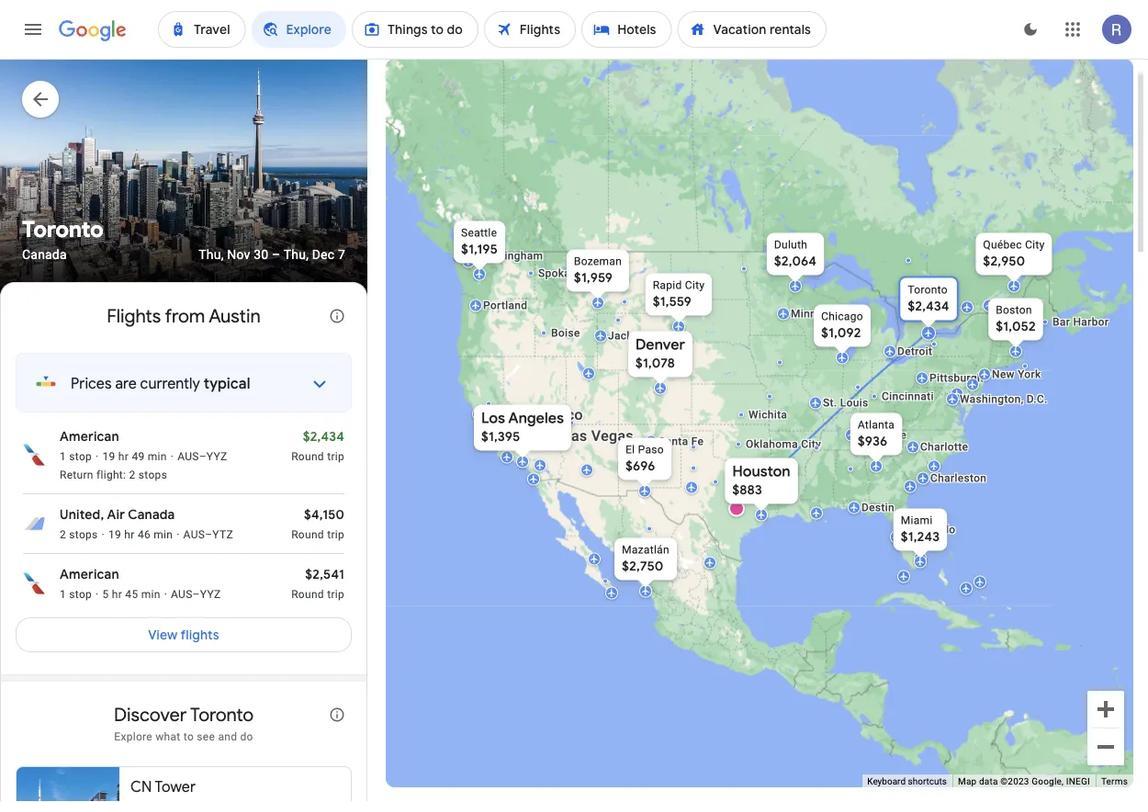 Task type: locate. For each thing, give the bounding box(es) containing it.
city inside québec city $2,950
[[1025, 237, 1045, 249]]

thu, left nov
[[199, 247, 224, 262]]

0 vertical spatial 1 stop
[[60, 450, 92, 463]]

1 horizontal spatial stops
[[139, 468, 167, 481]]

0 vertical spatial stop
[[69, 450, 92, 463]]

1 horizontal spatial 2
[[129, 468, 136, 481]]

st. louis
[[823, 396, 869, 409]]

2 down 19 hr 49 min
[[129, 468, 136, 481]]

1 vertical spatial canada
[[128, 506, 175, 523]]

toronto inside toronto $2,434
[[908, 283, 948, 296]]

el paso $696
[[626, 443, 664, 475]]

aus – yyz right 49
[[177, 450, 227, 463]]

currently
[[140, 374, 200, 393]]

keyboard
[[868, 776, 906, 787]]

loading results progress bar
[[0, 59, 1148, 62]]

stops
[[139, 468, 167, 481], [69, 528, 98, 541]]

trip inside $4,150 round trip
[[327, 528, 345, 541]]

2 1 stop from the top
[[60, 588, 92, 601]]

nashville
[[859, 429, 907, 441]]

stop for 5 hr 45 min
[[69, 588, 92, 601]]

2 vertical spatial toronto
[[190, 703, 254, 726]]

cn
[[130, 778, 152, 796]]

2 round from the top
[[291, 528, 324, 541]]

google,
[[1032, 776, 1064, 787]]

2 vertical spatial min
[[141, 588, 160, 601]]

0 vertical spatial city
[[1025, 237, 1045, 249]]

min right 45 at bottom
[[141, 588, 160, 601]]

0 horizontal spatial city
[[685, 279, 705, 292]]

1 vertical spatial 1 stop
[[60, 588, 92, 601]]

trip inside the $2,541 round trip
[[327, 588, 345, 601]]

2064 US dollars text field
[[774, 253, 817, 270]]

stops down the united,
[[69, 528, 98, 541]]

2 down the united,
[[60, 528, 66, 541]]

2 vertical spatial round
[[291, 588, 324, 601]]

rapid city $1,559
[[653, 279, 705, 310]]

1 stop up return
[[60, 450, 92, 463]]

1 vertical spatial $2,434
[[303, 428, 345, 445]]

– right '46'
[[205, 528, 213, 541]]

hr left '46'
[[124, 528, 135, 541]]

2 vertical spatial aus
[[171, 588, 193, 601]]

aus for american
[[171, 588, 193, 601]]

 image for 5 hr 45 min
[[164, 587, 167, 602]]

hr right 5
[[112, 588, 122, 601]]

1 horizontal spatial $2,434
[[908, 298, 950, 315]]

0 vertical spatial 19
[[102, 450, 115, 463]]

united, air canada
[[60, 506, 175, 523]]

trip inside $2,434 round trip
[[327, 450, 345, 463]]

3 round from the top
[[291, 588, 324, 601]]

19 up 'flight:'
[[102, 450, 115, 463]]

aus for united, air canada
[[183, 528, 205, 541]]

trip down "$2,541"
[[327, 588, 345, 601]]

return
[[60, 468, 93, 481]]

1 1 stop from the top
[[60, 450, 92, 463]]

1 vertical spatial toronto
[[908, 283, 948, 296]]

1 stop from the top
[[69, 450, 92, 463]]

1 trip from the top
[[327, 450, 345, 463]]

aus right 49
[[177, 450, 199, 463]]

mazatlán $2,750
[[622, 543, 670, 575]]

city right québec at the top
[[1025, 237, 1045, 249]]

yyz up flights
[[200, 588, 221, 601]]

1 horizontal spatial  image
[[164, 587, 167, 602]]

trip
[[327, 450, 345, 463], [327, 528, 345, 541], [327, 588, 345, 601]]

terms link
[[1101, 776, 1128, 787]]

19 hr 46 min
[[108, 528, 173, 541]]

hr left 49
[[118, 450, 129, 463]]

trip for $2,434
[[327, 450, 345, 463]]

1 vertical spatial stops
[[69, 528, 98, 541]]

$883
[[733, 482, 762, 498]]

– up flights
[[193, 588, 200, 601]]

$1,195
[[461, 241, 498, 258]]

minneapolis
[[791, 307, 854, 320]]

$1,243
[[901, 529, 940, 545]]

2 vertical spatial city
[[801, 438, 821, 451]]

yyz for 19 hr 49 min
[[207, 450, 227, 463]]

1 vertical spatial hr
[[124, 528, 135, 541]]

$2,434 down more details icon
[[303, 428, 345, 445]]

1 stop for 19
[[60, 450, 92, 463]]

min for 19 hr 49 min
[[148, 450, 167, 463]]

1 right american image
[[60, 588, 66, 601]]

st.
[[823, 396, 837, 409]]

trip down 2434 us dollars text box
[[327, 450, 345, 463]]

5 hr 45 min
[[102, 588, 160, 601]]

aus left ytz
[[183, 528, 205, 541]]

american up 5
[[60, 566, 119, 582]]

0 vertical spatial yyz
[[207, 450, 227, 463]]

angeles
[[508, 409, 564, 428]]

vegas
[[591, 427, 634, 445]]

0 horizontal spatial stops
[[69, 528, 98, 541]]

2 trip from the top
[[327, 528, 345, 541]]

0 horizontal spatial $2,434
[[303, 428, 345, 445]]

30
[[254, 247, 269, 262]]

trip down $4,150 text field
[[327, 528, 345, 541]]

1
[[60, 450, 66, 463], [60, 588, 66, 601]]

19 down air
[[108, 528, 121, 541]]

45
[[125, 588, 138, 601]]

explore
[[114, 730, 152, 743]]

$936
[[858, 433, 888, 450]]

2 vertical spatial hr
[[112, 588, 122, 601]]

1092 US dollars text field
[[821, 325, 861, 341]]

yyz for 5 hr 45 min
[[200, 588, 221, 601]]

 image right 49
[[171, 449, 174, 464]]

1 vertical spatial  image
[[102, 527, 105, 542]]

new
[[992, 368, 1015, 381]]

$696
[[626, 458, 655, 475]]

0 horizontal spatial canada
[[22, 247, 67, 262]]

santa fe
[[659, 435, 704, 448]]

1078 US dollars text field
[[636, 355, 675, 372]]

2 vertical spatial trip
[[327, 588, 345, 601]]

do
[[240, 730, 253, 743]]

1 thu, from the left
[[199, 247, 224, 262]]

las vegas
[[563, 427, 634, 445]]

min right 49
[[148, 450, 167, 463]]

0 vertical spatial toronto
[[22, 215, 104, 243]]

flights
[[107, 304, 161, 327]]

0 vertical spatial hr
[[118, 450, 129, 463]]

2 stop from the top
[[69, 588, 92, 601]]

1 american from the top
[[60, 428, 119, 445]]

1 vertical spatial stop
[[69, 588, 92, 601]]

0 vertical spatial $2,434
[[908, 298, 950, 315]]

thu, nov 30 – thu, dec 7
[[199, 247, 345, 262]]

round down $4,150 text field
[[291, 528, 324, 541]]

1 horizontal spatial toronto
[[190, 703, 254, 726]]

tower
[[155, 778, 196, 796]]

flight:
[[96, 468, 126, 481]]

min for 5 hr 45 min
[[141, 588, 160, 601]]

hr for 45
[[112, 588, 122, 601]]

aus up view flights
[[171, 588, 193, 601]]

1 stop left 5
[[60, 588, 92, 601]]

0 vertical spatial min
[[148, 450, 167, 463]]

houston
[[733, 462, 791, 481]]

$1,052
[[996, 318, 1036, 335]]

 image
[[171, 449, 174, 464], [102, 527, 105, 542], [164, 587, 167, 602]]

1 vertical spatial min
[[154, 528, 173, 541]]

0 horizontal spatial toronto
[[22, 215, 104, 243]]

charleston
[[931, 472, 987, 485]]

$1,078
[[636, 355, 675, 372]]

$4,150 round trip
[[291, 506, 345, 541]]

1 for 19 hr 49 min
[[60, 450, 66, 463]]

spokane
[[538, 267, 583, 280]]

1 vertical spatial city
[[685, 279, 705, 292]]

city right rapid
[[685, 279, 705, 292]]

map region
[[347, 0, 1148, 802]]

1 horizontal spatial thu,
[[284, 247, 309, 262]]

bellingham
[[485, 249, 543, 262]]

stop up return
[[69, 450, 92, 463]]

round down 2434 us dollars text box
[[291, 450, 324, 463]]

0 vertical spatial trip
[[327, 450, 345, 463]]

min right '46'
[[154, 528, 173, 541]]

1 round from the top
[[291, 450, 324, 463]]

from
[[165, 304, 205, 327]]

1 vertical spatial yyz
[[200, 588, 221, 601]]

yyz
[[207, 450, 227, 463], [200, 588, 221, 601]]

denver $1,078
[[636, 335, 685, 372]]

american up return
[[60, 428, 119, 445]]

1 vertical spatial aus – yyz
[[171, 588, 221, 601]]

1243 US dollars text field
[[901, 529, 940, 545]]

wichita
[[749, 408, 788, 421]]

keyboard shortcuts button
[[868, 775, 947, 788]]

49
[[132, 450, 145, 463]]

1 vertical spatial round
[[291, 528, 324, 541]]

1 vertical spatial 19
[[108, 528, 121, 541]]

2 horizontal spatial toronto
[[908, 283, 948, 296]]

min for 19 hr 46 min
[[154, 528, 173, 541]]

are
[[115, 374, 137, 393]]

$2,950
[[983, 251, 1025, 268]]

–
[[272, 247, 281, 262], [199, 450, 207, 463], [205, 528, 213, 541], [193, 588, 200, 601]]

1 1 from the top
[[60, 450, 66, 463]]

jackson
[[608, 329, 652, 342]]

round inside the $2,541 round trip
[[291, 588, 324, 601]]

flights
[[181, 626, 219, 643]]

ytz
[[213, 528, 233, 541]]

2 american from the top
[[60, 566, 119, 582]]

round inside $2,434 round trip
[[291, 450, 324, 463]]

aus
[[177, 450, 199, 463], [183, 528, 205, 541], [171, 588, 193, 601]]

 image right 2 stops
[[102, 527, 105, 542]]

thu, left the "dec"
[[284, 247, 309, 262]]

0 vertical spatial american
[[60, 428, 119, 445]]

stops down 49
[[139, 468, 167, 481]]

canada
[[22, 247, 67, 262], [128, 506, 175, 523]]

about these results image
[[315, 693, 359, 737]]

rapid
[[653, 279, 682, 292]]

1195 US dollars text field
[[461, 241, 498, 258]]

1 vertical spatial aus
[[183, 528, 205, 541]]

2 vertical spatial  image
[[164, 587, 167, 602]]

see
[[197, 730, 215, 743]]

duluth
[[774, 238, 808, 251]]

terms
[[1101, 776, 1128, 787]]

dallas
[[754, 472, 786, 485]]

0 vertical spatial 1
[[60, 450, 66, 463]]

0 vertical spatial stops
[[139, 468, 167, 481]]

0 vertical spatial aus – yyz
[[177, 450, 227, 463]]

yyz down typical
[[207, 450, 227, 463]]

 image right 45 at bottom
[[164, 587, 167, 602]]

$1,559
[[653, 294, 692, 310]]

1 vertical spatial american
[[60, 566, 119, 582]]

aus – yyz up flights
[[171, 588, 221, 601]]

portland
[[483, 299, 528, 312]]

2 thu, from the left
[[284, 247, 309, 262]]

round inside $4,150 round trip
[[291, 528, 324, 541]]

2 horizontal spatial city
[[1025, 237, 1045, 249]]

york
[[1018, 368, 1041, 381]]

19 hr 49 min
[[102, 450, 167, 463]]

0 vertical spatial round
[[291, 450, 324, 463]]

toronto for toronto
[[22, 215, 104, 243]]

stop left 5
[[69, 588, 92, 601]]

stop for 19 hr 49 min
[[69, 450, 92, 463]]

change appearance image
[[1009, 7, 1053, 51]]

1 vertical spatial 2
[[60, 528, 66, 541]]

québec
[[983, 237, 1022, 249]]

nov
[[227, 247, 250, 262]]

0 vertical spatial  image
[[171, 449, 174, 464]]

round down "$2,541"
[[291, 588, 324, 601]]

2 1 from the top
[[60, 588, 66, 601]]

prices
[[71, 374, 112, 393]]

3 trip from the top
[[327, 588, 345, 601]]

bozeman
[[574, 255, 622, 268]]

1 vertical spatial trip
[[327, 528, 345, 541]]

1052 US dollars text field
[[996, 318, 1036, 335]]

$2,434 up detroit
[[908, 298, 950, 315]]

city inside rapid city $1,559
[[685, 279, 705, 292]]

2434 US dollars text field
[[303, 428, 345, 445]]

0 horizontal spatial  image
[[102, 527, 105, 542]]

chicago
[[821, 310, 864, 323]]

1 up return
[[60, 450, 66, 463]]

san
[[487, 406, 513, 424]]

2 horizontal spatial  image
[[171, 449, 174, 464]]

aus – yyz
[[177, 450, 227, 463], [171, 588, 221, 601]]

francisco
[[517, 406, 583, 424]]

austin
[[209, 304, 261, 327]]

1 vertical spatial 1
[[60, 588, 66, 601]]

0 horizontal spatial thu,
[[199, 247, 224, 262]]

city right oklahoma
[[801, 438, 821, 451]]



Task type: describe. For each thing, give the bounding box(es) containing it.
cincinnati
[[882, 390, 934, 403]]

936 US dollars text field
[[858, 433, 888, 450]]

round for $2,434
[[291, 450, 324, 463]]

washington,
[[960, 393, 1024, 406]]

about these results image
[[315, 294, 359, 338]]

new york
[[992, 368, 1041, 381]]

hr for 46
[[124, 528, 135, 541]]

5
[[102, 588, 109, 601]]

1 stop for 5
[[60, 588, 92, 601]]

atlanta
[[858, 418, 895, 431]]

air
[[107, 506, 125, 523]]

miami
[[901, 514, 933, 527]]

46
[[138, 528, 151, 541]]

round for $2,541
[[291, 588, 324, 601]]

map data ©2023 google, inegi
[[958, 776, 1090, 787]]

houston $883
[[733, 462, 791, 498]]

2750 US dollars text field
[[622, 558, 664, 575]]

prices are currently typical
[[71, 374, 250, 393]]

$2,064
[[774, 253, 817, 270]]

pittsburgh
[[930, 372, 984, 384]]

$2,434 inside $2,434 round trip
[[303, 428, 345, 445]]

2541 US dollars text field
[[305, 566, 345, 582]]

1 horizontal spatial canada
[[128, 506, 175, 523]]

0 vertical spatial aus
[[177, 450, 199, 463]]

2434 US dollars text field
[[908, 298, 950, 315]]

duluth $2,064
[[774, 238, 817, 270]]

view
[[148, 626, 178, 643]]

united, air canada image
[[23, 513, 45, 535]]

boston $1,052
[[996, 304, 1036, 335]]

explore what to see and do
[[114, 730, 253, 743]]

trip for $4,150
[[327, 528, 345, 541]]

19 for 19 hr 49 min
[[102, 450, 115, 463]]

1 horizontal spatial city
[[801, 438, 821, 451]]

return flight: 2 stops
[[60, 468, 167, 481]]

round for $4,150
[[291, 528, 324, 541]]

mazatlán
[[622, 543, 670, 556]]

states)
[[175, 772, 217, 788]]

– right 30
[[272, 247, 281, 262]]

aus – yyz for 19 hr 49 min
[[177, 450, 227, 463]]

2950 US dollars text field
[[983, 251, 1025, 268]]

chicago $1,092
[[821, 310, 864, 341]]

american for $2,434
[[60, 428, 119, 445]]

0 vertical spatial 2
[[129, 468, 136, 481]]

1395 US dollars text field
[[481, 429, 520, 445]]

washington, d.c.
[[960, 393, 1048, 406]]

american image
[[23, 572, 45, 594]]

san francisco
[[487, 406, 583, 424]]

main menu image
[[22, 18, 44, 40]]

$2,541 round trip
[[291, 566, 345, 601]]

1959 US dollars text field
[[574, 270, 613, 286]]

cn tower link
[[16, 766, 352, 802]]

d.c.
[[1027, 393, 1048, 406]]

trip for $2,541
[[327, 588, 345, 601]]

seattle
[[461, 226, 497, 239]]

aus – yyz for 5 hr 45 min
[[171, 588, 221, 601]]

aus – ytz
[[183, 528, 233, 541]]

denver
[[636, 335, 685, 354]]

– right 49
[[199, 450, 207, 463]]

cn tower
[[130, 778, 196, 796]]

los
[[481, 409, 505, 428]]

$2,750
[[622, 558, 664, 575]]

$2,541
[[305, 566, 345, 582]]

bozeman $1,959
[[574, 255, 622, 286]]

(united
[[127, 772, 172, 788]]

883 US dollars text field
[[733, 482, 762, 498]]

hr for 49
[[118, 450, 129, 463]]

view flights
[[148, 626, 219, 643]]

toronto $2,434
[[908, 283, 950, 315]]

 image for 19 hr 49 min
[[171, 449, 174, 464]]

oklahoma
[[746, 438, 798, 451]]

boston
[[996, 304, 1032, 317]]

flights from austin
[[107, 304, 261, 327]]

$4,150
[[304, 506, 345, 523]]

0 vertical spatial canada
[[22, 247, 67, 262]]

discover toronto
[[114, 703, 254, 726]]

$1,092
[[821, 325, 861, 341]]

shortcuts
[[908, 776, 947, 787]]

0 horizontal spatial 2
[[60, 528, 66, 541]]

4150 US dollars text field
[[304, 506, 345, 523]]

american for $2,541
[[60, 566, 119, 582]]

louis
[[840, 396, 869, 409]]

orlando
[[915, 523, 956, 536]]

english (united states)
[[80, 772, 217, 788]]

destin
[[862, 501, 895, 514]]

$2,434 inside map region
[[908, 298, 950, 315]]

santa
[[659, 435, 688, 448]]

city for $1,559
[[685, 279, 705, 292]]

american image
[[23, 444, 45, 466]]

québec city $2,950
[[983, 237, 1045, 268]]

detroit
[[898, 345, 933, 358]]

to
[[184, 730, 194, 743]]

english
[[80, 772, 124, 788]]

$2,434 round trip
[[291, 428, 345, 463]]

more details image
[[298, 362, 342, 406]]

696 US dollars text field
[[626, 458, 655, 475]]

toronto for toronto $2,434
[[908, 283, 948, 296]]

city for $2,950
[[1025, 237, 1045, 249]]

19 for 19 hr 46 min
[[108, 528, 121, 541]]

charlotte
[[921, 441, 969, 453]]

$1,959
[[574, 270, 613, 286]]

dec
[[312, 247, 335, 262]]

what
[[155, 730, 181, 743]]

1559 US dollars text field
[[653, 294, 692, 310]]

atlanta $936
[[858, 418, 895, 450]]

english (united states) button
[[45, 765, 232, 795]]

2 stops
[[60, 528, 98, 541]]

fe
[[691, 435, 704, 448]]

oklahoma city
[[746, 438, 821, 451]]

1 for 5 hr 45 min
[[60, 588, 66, 601]]

boise
[[551, 327, 580, 339]]

navigate back image
[[22, 81, 59, 118]]

harbor
[[1074, 316, 1109, 328]]



Task type: vqa. For each thing, say whether or not it's contained in the screenshot.


